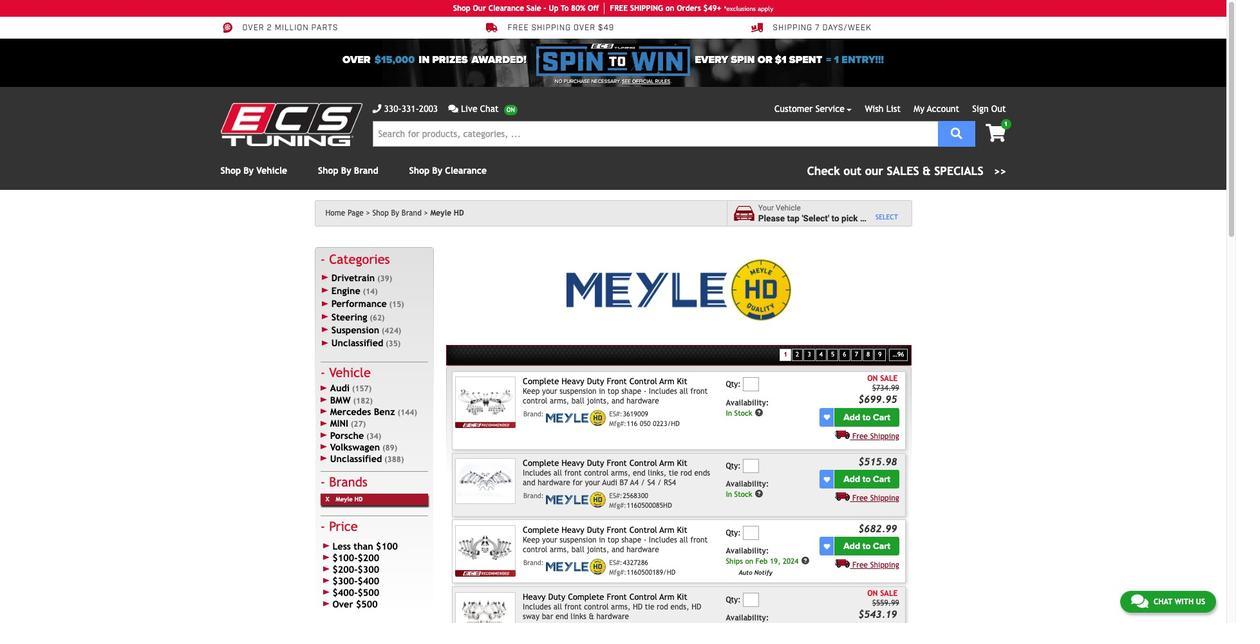 Task type: locate. For each thing, give the bounding box(es) containing it.
3 control from the top
[[630, 525, 657, 535]]

shop by brand link up 'home page' link
[[318, 166, 378, 176]]

2 meyle hd - corporate logo image from the top
[[546, 492, 606, 508]]

includes up sway
[[523, 603, 551, 612]]

and
[[612, 397, 624, 406], [523, 479, 536, 488], [612, 545, 624, 555]]

0 vertical spatial question sign image
[[755, 490, 764, 499]]

$515.98
[[858, 456, 898, 467]]

add to cart down $699.95
[[844, 412, 891, 423]]

wish
[[865, 104, 884, 114]]

$559.99
[[872, 599, 900, 608]]

0 horizontal spatial rod
[[657, 603, 668, 612]]

cart down $699.95
[[873, 412, 891, 423]]

front down es#: 4327286 mfg#: 1160500189/hd
[[607, 592, 627, 602]]

1 horizontal spatial on
[[745, 557, 753, 566]]

tie
[[669, 469, 678, 478], [645, 603, 655, 612]]

7 left the days/week
[[815, 23, 820, 33]]

1 vertical spatial ball
[[572, 545, 585, 555]]

1 vertical spatial top
[[608, 536, 619, 545]]

shop by brand link for home page
[[373, 209, 428, 218]]

2 joints, from the top
[[587, 545, 609, 555]]

end up a4
[[633, 469, 646, 478]]

add down $699.95
[[844, 412, 860, 423]]

1 left 2 "link"
[[784, 351, 788, 358]]

add for $515.98
[[844, 474, 860, 485]]

2 in from the top
[[726, 490, 732, 499]]

1 vertical spatial stock
[[734, 490, 753, 499]]

…96 link
[[889, 349, 908, 361]]

heavy for $682.99
[[562, 525, 585, 535]]

all inside complete heavy duty front control arm kit includes all front control arms, end links, tie rod ends and hardware for your audi b7 a4 / s4 / rs4
[[554, 469, 562, 478]]

kit inside complete heavy duty front control arm kit includes all front control arms, end links, tie rod ends and hardware for your audi b7 a4 / s4 / rs4
[[677, 458, 688, 468]]

1 complete heavy duty front control arm kit link from the top
[[523, 377, 688, 386]]

comments image inside chat with us link
[[1131, 594, 1149, 609]]

categories drivetrain (39) engine (14) performance (15) steering (62) suspension (424) unclassified (35)
[[329, 252, 404, 349]]

over down $400-
[[333, 599, 353, 610]]

4 control from the top
[[630, 592, 657, 602]]

2 brand: from the top
[[524, 492, 544, 500]]

availability: ships on feb 19, 2024
[[726, 547, 799, 566]]

2 add to cart button from the top
[[835, 470, 900, 489]]

3 es#: from the top
[[609, 559, 623, 567]]

control down 1160500085hd
[[630, 525, 657, 535]]

0 vertical spatial brand:
[[524, 410, 544, 418]]

2 top from the top
[[608, 536, 619, 545]]

hardware inside heavy duty complete front control arm kit includes all front control arms, hd tie rod ends, hd sway bar end links & hardware
[[597, 612, 629, 621]]

1 vertical spatial chat
[[1154, 598, 1173, 607]]

0 vertical spatial &
[[923, 164, 931, 178]]

front inside complete heavy duty front control arm kit includes all front control arms, end links, tie rod ends and hardware for your audi b7 a4 / s4 / rs4
[[607, 458, 627, 468]]

rod left the ends
[[681, 469, 692, 478]]

keep for $682.99
[[523, 536, 540, 545]]

meyle hd - corporate logo image left 116
[[546, 410, 606, 427]]

control inside complete heavy duty front control arm kit includes all front control arms, end links, tie rod ends and hardware for your audi b7 a4 / s4 / rs4
[[630, 458, 657, 468]]

2 ball from the top
[[572, 545, 585, 555]]

question sign image
[[755, 490, 764, 499], [801, 557, 810, 566]]

my
[[914, 104, 925, 114]]

duty for on sale
[[587, 377, 604, 386]]

vehicle up (157)
[[329, 365, 371, 380]]

live chat link
[[448, 102, 518, 116]]

1 vertical spatial vehicle
[[776, 204, 801, 213]]

1 vertical spatial add to wish list image
[[824, 543, 830, 550]]

on inside 'on sale $734.99 $699.95'
[[868, 374, 878, 383]]

1 add from the top
[[844, 412, 860, 423]]

clearance for our
[[489, 4, 524, 13]]

0 vertical spatial mfg#:
[[609, 420, 626, 428]]

free shipping right free shipping icon
[[853, 561, 900, 570]]

2 mfg#: from the top
[[609, 502, 626, 510]]

vehicle up tap
[[776, 204, 801, 213]]

0 vertical spatial ball
[[572, 397, 585, 406]]

2 vertical spatial mfg#:
[[609, 569, 626, 576]]

1 in from the top
[[726, 408, 732, 417]]

1 horizontal spatial 7
[[855, 351, 858, 358]]

2 shape from the top
[[622, 536, 642, 545]]

rod inside complete heavy duty front control arm kit includes all front control arms, end links, tie rod ends and hardware for your audi b7 a4 / s4 / rs4
[[681, 469, 692, 478]]

control for 4327286
[[630, 525, 657, 535]]

0 horizontal spatial audi
[[330, 383, 350, 394]]

2 vertical spatial add to cart button
[[835, 537, 900, 556]]

clearance up meyle hd
[[445, 166, 487, 176]]

complete heavy duty front control arm kit keep your suspension in top shape - includes all front control arms, ball joints, and hardware up the 4327286
[[523, 525, 708, 555]]

1 horizontal spatial 1 link
[[976, 119, 1011, 144]]

tie left ends,
[[645, 603, 655, 612]]

complete inside heavy duty complete front control arm kit includes all front control arms, hd tie rod ends, hd sway bar end links & hardware
[[568, 592, 604, 602]]

chat left with
[[1154, 598, 1173, 607]]

and right es#2568300 - 1160500085hd -  complete heavy duty front control arm kit - includes all front control arms, end links, tie rod ends and hardware for your audi b7 a4 / s4 / rs4 - meyle hd - audi 'image'
[[523, 479, 536, 488]]

4 arm from the top
[[660, 592, 675, 602]]

1 vertical spatial 2
[[796, 351, 799, 358]]

on
[[666, 4, 675, 13], [745, 557, 753, 566]]

1 vertical spatial suspension
[[560, 536, 597, 545]]

brand for home page
[[402, 209, 422, 218]]

3 add to cart button from the top
[[835, 537, 900, 556]]

tie inside heavy duty complete front control arm kit includes all front control arms, hd tie rod ends, hd sway bar end links & hardware
[[645, 603, 655, 612]]

front up '3619009' in the right of the page
[[607, 377, 627, 386]]

front for 2568300
[[607, 458, 627, 468]]

1 horizontal spatial 1
[[834, 53, 839, 66]]

1 vertical spatial your
[[585, 479, 600, 488]]

1 vertical spatial es#:
[[609, 492, 623, 500]]

shop for the shop by clearance link
[[409, 166, 430, 176]]

on up $734.99
[[868, 374, 878, 383]]

front
[[607, 377, 627, 386], [607, 458, 627, 468], [607, 525, 627, 535], [607, 592, 627, 602]]

on up $559.99
[[868, 590, 878, 599]]

for
[[573, 479, 583, 488]]

0 vertical spatial add to cart
[[844, 412, 891, 423]]

9
[[879, 351, 882, 358]]

free shipping image
[[835, 430, 850, 439], [835, 492, 850, 501]]

1 vertical spatial on
[[745, 557, 753, 566]]

2 vertical spatial -
[[644, 536, 647, 545]]

please
[[758, 213, 785, 223]]

1 vertical spatial 1
[[1004, 120, 1008, 128]]

es#: 4327286 mfg#: 1160500189/hd
[[609, 559, 676, 576]]

1 brand: from the top
[[524, 410, 544, 418]]

2 inside "link"
[[796, 351, 799, 358]]

(34)
[[366, 432, 381, 441]]

control inside heavy duty complete front control arm kit includes all front control arms, hd tie rod ends, hd sway bar end links & hardware
[[630, 592, 657, 602]]

question sign image for in stock
[[755, 490, 764, 499]]

hd inside brands x meyle hd
[[355, 496, 363, 503]]

/ left s4
[[641, 479, 645, 488]]

and up '3619009' in the right of the page
[[612, 397, 624, 406]]

brands
[[329, 475, 368, 490]]

0 vertical spatial shop by brand link
[[318, 166, 378, 176]]

by
[[244, 166, 254, 176], [341, 166, 351, 176], [432, 166, 443, 176], [391, 209, 399, 218]]

mfg#:
[[609, 420, 626, 428], [609, 502, 626, 510], [609, 569, 626, 576]]

mfg#: down the 4327286
[[609, 569, 626, 576]]

by down ecs tuning 'image'
[[244, 166, 254, 176]]

1 ecs tuning recommends this product. image from the top
[[455, 422, 516, 428]]

availability: for question sign image
[[726, 398, 769, 407]]

s4
[[647, 479, 655, 488]]

control for 2568300
[[630, 458, 657, 468]]

meyle
[[430, 209, 451, 218], [336, 496, 353, 503]]

ecs tuning recommends this product. image
[[455, 422, 516, 428], [455, 571, 516, 577]]

2 es#: from the top
[[609, 492, 623, 500]]

porsche
[[330, 430, 364, 441]]

comments image inside live chat link
[[448, 104, 458, 113]]

es#: inside the es#: 2568300 mfg#: 1160500085hd
[[609, 492, 623, 500]]

0 vertical spatial keep
[[523, 387, 540, 396]]

clearance right our
[[489, 4, 524, 13]]

3 complete heavy duty front control arm kit link from the top
[[523, 525, 688, 535]]

0 vertical spatial audi
[[330, 383, 350, 394]]

1 horizontal spatial brand
[[402, 209, 422, 218]]

price
[[329, 519, 358, 534]]

shape for on sale
[[622, 387, 642, 396]]

complete up links
[[568, 592, 604, 602]]

add up free shipping icon
[[844, 541, 860, 552]]

2 vertical spatial complete heavy duty front control arm kit link
[[523, 525, 688, 535]]

mfg#: inside es#: 3619009 mfg#: 116 050 0223/hd
[[609, 420, 626, 428]]

complete right es#2568300 - 1160500085hd -  complete heavy duty front control arm kit - includes all front control arms, end links, tie rod ends and hardware for your audi b7 a4 / s4 / rs4 - meyle hd - audi 'image'
[[523, 458, 559, 468]]

comments image left live
[[448, 104, 458, 113]]

0 vertical spatial $500
[[358, 588, 379, 599]]

shape for $682.99
[[622, 536, 642, 545]]

joints, up heavy duty complete front control arm kit link
[[587, 545, 609, 555]]

4 front from the top
[[607, 592, 627, 602]]

ships
[[726, 557, 743, 566]]

1 availability: from the top
[[726, 398, 769, 407]]

question sign image up "availability: ships on feb 19, 2024"
[[755, 490, 764, 499]]

qty: for es#: 4327286 mfg#: 1160500189/hd
[[726, 529, 741, 538]]

1 vertical spatial free shipping
[[853, 494, 900, 503]]

0 vertical spatial add to cart button
[[835, 408, 900, 427]]

hd down "brands" at the left bottom of page
[[355, 496, 363, 503]]

sale up $734.99
[[880, 374, 898, 383]]

by for shop by vehicle link
[[244, 166, 254, 176]]

free up $515.98
[[853, 432, 868, 441]]

1 right =
[[834, 53, 839, 66]]

rod left ends,
[[657, 603, 668, 612]]

4 availability: from the top
[[726, 614, 769, 623]]

front
[[691, 387, 708, 396], [565, 469, 582, 478], [691, 536, 708, 545], [565, 603, 582, 612]]

0 vertical spatial add to wish list image
[[824, 414, 830, 421]]

front inside heavy duty complete front control arm kit includes all front control arms, hd tie rod ends, hd sway bar end links & hardware
[[565, 603, 582, 612]]

brand for shop by vehicle
[[354, 166, 378, 176]]

1 vertical spatial meyle
[[336, 496, 353, 503]]

free shipping up '$682.99'
[[853, 494, 900, 503]]

in for on sale
[[599, 387, 605, 396]]

3 front from the top
[[607, 525, 627, 535]]

& inside heavy duty complete front control arm kit includes all front control arms, hd tie rod ends, hd sway bar end links & hardware
[[589, 612, 594, 621]]

complete heavy duty front control arm kit link for $682.99
[[523, 525, 688, 535]]

2 vertical spatial and
[[612, 545, 624, 555]]

1 ball from the top
[[572, 397, 585, 406]]

shop for shop by vehicle link
[[221, 166, 241, 176]]

unclassified inside vehicle audi (157) bmw (182) mercedes benz (144) mini (27) porsche (34) volkswagen (89) unclassified (388)
[[330, 453, 382, 464]]

0 vertical spatial suspension
[[560, 387, 597, 396]]

0 horizontal spatial question sign image
[[755, 490, 764, 499]]

7 right 6 in the right bottom of the page
[[855, 351, 858, 358]]

by right page in the left top of the page
[[391, 209, 399, 218]]

control inside complete heavy duty front control arm kit includes all front control arms, end links, tie rod ends and hardware for your audi b7 a4 / s4 / rs4
[[584, 469, 609, 478]]

shipping for 2nd free shipping image from the bottom
[[870, 432, 900, 441]]

auto notify
[[739, 570, 773, 577]]

3 brand: from the top
[[524, 559, 544, 567]]

2 vertical spatial your
[[542, 536, 557, 545]]

hd down shop by clearance
[[454, 209, 464, 218]]

1 vertical spatial 7
[[855, 351, 858, 358]]

brand: right es#4327286 - 1160500189/hd - complete heavy duty front control arm kit - keep your suspension in top shape - includes all front control arms, ball joints, and hardware - meyle hd - audi porsche image
[[524, 559, 544, 567]]

meyle hd - corporate logo image down for
[[546, 492, 606, 508]]

heavy inside complete heavy duty front control arm kit includes all front control arms, end links, tie rod ends and hardware for your audi b7 a4 / s4 / rs4
[[562, 458, 585, 468]]

see official rules link
[[622, 78, 671, 86]]

sale inside on sale $559.99 $543.19
[[880, 590, 898, 599]]

arm inside heavy duty complete front control arm kit includes all front control arms, hd tie rod ends, hd sway bar end links & hardware
[[660, 592, 675, 602]]

stock for $515.98
[[734, 490, 753, 499]]

complete heavy duty front control arm kit link
[[523, 377, 688, 386], [523, 458, 688, 468], [523, 525, 688, 535]]

1 shape from the top
[[622, 387, 642, 396]]

2 vertical spatial over
[[333, 599, 353, 610]]

2 vertical spatial add to cart
[[844, 541, 891, 552]]

2 ecs tuning recommends this product. image from the top
[[455, 571, 516, 577]]

includes up es#: 4327286 mfg#: 1160500189/hd
[[649, 536, 677, 545]]

1 arm from the top
[[660, 377, 675, 386]]

2 qty: from the top
[[726, 462, 741, 471]]

ball for $682.99
[[572, 545, 585, 555]]

sale for $543.19
[[880, 590, 898, 599]]

tie up "rs4"
[[669, 469, 678, 478]]

2 vertical spatial cart
[[873, 541, 891, 552]]

2 sale from the top
[[880, 590, 898, 599]]

1 vertical spatial ecs tuning recommends this product. image
[[455, 571, 516, 577]]

to
[[832, 213, 839, 223], [863, 412, 871, 423], [863, 474, 871, 485], [863, 541, 871, 552]]

1 vertical spatial end
[[556, 612, 568, 621]]

116
[[627, 420, 638, 428]]

2 vertical spatial meyle hd - corporate logo image
[[546, 559, 606, 575]]

5
[[831, 351, 835, 358]]

heavy
[[562, 377, 585, 386], [562, 458, 585, 468], [562, 525, 585, 535], [523, 592, 546, 602]]

duty inside complete heavy duty front control arm kit includes all front control arms, end links, tie rod ends and hardware for your audi b7 a4 / s4 / rs4
[[587, 458, 604, 468]]

1 vertical spatial add to cart
[[844, 474, 891, 485]]

0 vertical spatial sale
[[880, 374, 898, 383]]

cart for $515.98
[[873, 474, 891, 485]]

audi
[[330, 383, 350, 394], [602, 479, 618, 488]]

add right add to wish list icon at the right bottom
[[844, 474, 860, 485]]

2 vertical spatial free shipping
[[853, 561, 900, 570]]

1 horizontal spatial tie
[[669, 469, 678, 478]]

1 add to wish list image from the top
[[824, 414, 830, 421]]

3 qty: from the top
[[726, 529, 741, 538]]

tap
[[787, 213, 800, 223]]

1 horizontal spatial &
[[923, 164, 931, 178]]

front for 4327286
[[607, 525, 627, 535]]

shop by brand right page in the left top of the page
[[373, 209, 422, 218]]

3 arm from the top
[[660, 525, 675, 535]]

3 meyle hd - corporate logo image from the top
[[546, 559, 606, 575]]

es#: inside es#: 4327286 mfg#: 1160500189/hd
[[609, 559, 623, 567]]

2 front from the top
[[607, 458, 627, 468]]

.
[[671, 79, 672, 84]]

unclassified
[[331, 338, 383, 349], [330, 453, 382, 464]]

mfg#: inside es#: 4327286 mfg#: 1160500189/hd
[[609, 569, 626, 576]]

1 horizontal spatial chat
[[1154, 598, 1173, 607]]

comments image
[[448, 104, 458, 113], [1131, 594, 1149, 609]]

parts
[[311, 23, 338, 33]]

shop for shop by vehicle's shop by brand link
[[318, 166, 338, 176]]

1 suspension from the top
[[560, 387, 597, 396]]

and inside complete heavy duty front control arm kit includes all front control arms, end links, tie rod ends and hardware for your audi b7 a4 / s4 / rs4
[[523, 479, 536, 488]]

add to cart for $682.99
[[844, 541, 891, 552]]

1 kit from the top
[[677, 377, 688, 386]]

home page
[[326, 209, 364, 218]]

stock
[[734, 408, 753, 417], [734, 490, 753, 499]]

1 vertical spatial add to cart button
[[835, 470, 900, 489]]

cart down $515.98
[[873, 474, 891, 485]]

availability:
[[726, 398, 769, 407], [726, 480, 769, 489], [726, 547, 769, 556], [726, 614, 769, 623]]

free for free shipping icon
[[853, 561, 868, 570]]

1 vertical spatial question sign image
[[801, 557, 810, 566]]

cart
[[873, 412, 891, 423], [873, 474, 891, 485], [873, 541, 891, 552]]

3 kit from the top
[[677, 525, 688, 535]]

1 joints, from the top
[[587, 397, 609, 406]]

1 vertical spatial on
[[868, 590, 878, 599]]

free up '$682.99'
[[853, 494, 868, 503]]

duty inside heavy duty complete front control arm kit includes all front control arms, hd tie rod ends, hd sway bar end links & hardware
[[548, 592, 566, 602]]

necessary.
[[591, 79, 621, 84]]

by up meyle hd
[[432, 166, 443, 176]]

add to cart button down $699.95
[[835, 408, 900, 427]]

0 horizontal spatial meyle
[[336, 496, 353, 503]]

*exclusions apply link
[[724, 4, 774, 13]]

audi inside vehicle audi (157) bmw (182) mercedes benz (144) mini (27) porsche (34) volkswagen (89) unclassified (388)
[[330, 383, 350, 394]]

mfg#: inside the es#: 2568300 mfg#: 1160500085hd
[[609, 502, 626, 510]]

orders
[[677, 4, 701, 13]]

top
[[608, 387, 619, 396], [608, 536, 619, 545]]

control down 1160500189/hd
[[630, 592, 657, 602]]

$200-
[[333, 564, 358, 575]]

sign out
[[973, 104, 1006, 114]]

1 qty: from the top
[[726, 380, 741, 389]]

2 add to cart from the top
[[844, 474, 891, 485]]

search image
[[951, 127, 963, 139]]

1 vertical spatial in
[[599, 387, 605, 396]]

comments image for chat
[[1131, 594, 1149, 609]]

(89)
[[382, 444, 397, 453]]

2 suspension from the top
[[560, 536, 597, 545]]

phone image
[[373, 104, 382, 113]]

complete heavy duty front control arm kit link up b7
[[523, 458, 688, 468]]

notify
[[755, 570, 773, 577]]

sales
[[887, 164, 919, 178]]

to inside your vehicle please tap 'select' to pick a vehicle
[[832, 213, 839, 223]]

less
[[333, 541, 351, 552]]

complete right es#3619009 - 116 050 0223/hd - complete heavy duty front control arm kit - keep your suspension in top shape - includes all front control arms, ball joints, and hardware - meyle hd - audi image
[[523, 377, 559, 386]]

& inside "link"
[[923, 164, 931, 178]]

1 keep from the top
[[523, 387, 540, 396]]

complete inside complete heavy duty front control arm kit includes all front control arms, end links, tie rod ends and hardware for your audi b7 a4 / s4 / rs4
[[523, 458, 559, 468]]

unclassified down suspension
[[331, 338, 383, 349]]

1 availability: in stock from the top
[[726, 398, 769, 417]]

1 on from the top
[[868, 374, 878, 383]]

1 link
[[976, 119, 1011, 144], [780, 349, 791, 361]]

sale up $559.99
[[880, 590, 898, 599]]

3 add to cart from the top
[[844, 541, 891, 552]]

2 add from the top
[[844, 474, 860, 485]]

7 inside "link"
[[855, 351, 858, 358]]

arm inside complete heavy duty front control arm kit includes all front control arms, end links, tie rod ends and hardware for your audi b7 a4 / s4 / rs4
[[660, 458, 675, 468]]

1 front from the top
[[607, 377, 627, 386]]

arm for es#: 3619009 mfg#: 116 050 0223/hd
[[660, 377, 675, 386]]

categories
[[329, 252, 390, 266]]

shop by brand for home page
[[373, 209, 422, 218]]

1 free shipping image from the top
[[835, 430, 850, 439]]

unclassified inside categories drivetrain (39) engine (14) performance (15) steering (62) suspension (424) unclassified (35)
[[331, 338, 383, 349]]

0 vertical spatial ecs tuning recommends this product. image
[[455, 422, 516, 428]]

over $15,000 in prizes
[[343, 53, 468, 66]]

1 vertical spatial and
[[523, 479, 536, 488]]

shipping up $515.98
[[870, 432, 900, 441]]

kit for es#: 3619009 mfg#: 116 050 0223/hd
[[677, 377, 688, 386]]

2 add to wish list image from the top
[[824, 543, 830, 550]]

top for on sale
[[608, 387, 619, 396]]

1 vertical spatial sale
[[880, 590, 898, 599]]

1 control from the top
[[630, 377, 657, 386]]

2003
[[419, 104, 438, 114]]

your for $682.99
[[542, 536, 557, 545]]

1 horizontal spatial comments image
[[1131, 594, 1149, 609]]

clearance inside shop our clearance sale - up to 80% off link
[[489, 4, 524, 13]]

(62)
[[370, 313, 385, 322]]

shipping
[[773, 23, 813, 33], [870, 432, 900, 441], [870, 494, 900, 503], [870, 561, 900, 570]]

select
[[876, 213, 898, 221]]

suspension for $682.99
[[560, 536, 597, 545]]

2 complete heavy duty front control arm kit link from the top
[[523, 458, 688, 468]]

hardware down heavy duty complete front control arm kit link
[[597, 612, 629, 621]]

1 stock from the top
[[734, 408, 753, 417]]

ecs tuning recommends this product. image up es#2568300 - 1160500085hd -  complete heavy duty front control arm kit - includes all front control arms, end links, tie rod ends and hardware for your audi b7 a4 / s4 / rs4 - meyle hd - audi 'image'
[[455, 422, 516, 428]]

to down '$682.99'
[[863, 541, 871, 552]]

front for 3619009
[[607, 377, 627, 386]]

brand: for $682.99
[[524, 559, 544, 567]]

1 vertical spatial in
[[726, 490, 732, 499]]

1 vertical spatial 1 link
[[780, 349, 791, 361]]

2 keep from the top
[[523, 536, 540, 545]]

2 free shipping image from the top
[[835, 492, 850, 501]]

keep right es#4327286 - 1160500189/hd - complete heavy duty front control arm kit - keep your suspension in top shape - includes all front control arms, ball joints, and hardware - meyle hd - audi porsche image
[[523, 536, 540, 545]]

complete heavy duty front control arm kit link for $515.98
[[523, 458, 688, 468]]

meyle hd - corporate logo image
[[546, 410, 606, 427], [546, 492, 606, 508], [546, 559, 606, 575]]

1 vertical spatial meyle hd - corporate logo image
[[546, 492, 606, 508]]

1 vertical spatial shop by brand link
[[373, 209, 428, 218]]

shop by clearance
[[409, 166, 487, 176]]

1 es#: from the top
[[609, 410, 623, 418]]

add to cart button down '$682.99'
[[835, 537, 900, 556]]

0 horizontal spatial comments image
[[448, 104, 458, 113]]

4 kit from the top
[[677, 592, 688, 602]]

hd right ends,
[[692, 603, 702, 612]]

1 vertical spatial mfg#:
[[609, 502, 626, 510]]

1 horizontal spatial end
[[633, 469, 646, 478]]

rs4
[[664, 479, 676, 488]]

$100
[[376, 541, 398, 552]]

and for on sale
[[612, 397, 624, 406]]

shipping for first free shipping image from the bottom of the page
[[870, 494, 900, 503]]

to down $699.95
[[863, 412, 871, 423]]

and up the 4327286
[[612, 545, 624, 555]]

1 top from the top
[[608, 387, 619, 396]]

vehicle inside vehicle audi (157) bmw (182) mercedes benz (144) mini (27) porsche (34) volkswagen (89) unclassified (388)
[[329, 365, 371, 380]]

0 vertical spatial shop by brand
[[318, 166, 378, 176]]

over left $15,000 at the left of the page
[[343, 53, 371, 66]]

includes inside complete heavy duty front control arm kit includes all front control arms, end links, tie rod ends and hardware for your audi b7 a4 / s4 / rs4
[[523, 469, 551, 478]]

ecs tuning recommends this product. image up es#3005 - 8d0498998s1 - heavy duty complete front control arm kit - includes all front control arms, hd tie rod ends, hd sway bar end links & hardware - meyle hd - audi volkswagen image
[[455, 571, 516, 577]]

shop by brand for shop by vehicle
[[318, 166, 378, 176]]

es#: inside es#: 3619009 mfg#: 116 050 0223/hd
[[609, 410, 623, 418]]

chat right live
[[480, 104, 499, 114]]

arm up "links,"
[[660, 458, 675, 468]]

1 complete heavy duty front control arm kit keep your suspension in top shape - includes all front control arms, ball joints, and hardware from the top
[[523, 377, 708, 406]]

2 free shipping from the top
[[853, 494, 900, 503]]

0 vertical spatial shape
[[622, 387, 642, 396]]

1 vertical spatial availability: in stock
[[726, 480, 769, 499]]

3 cart from the top
[[873, 541, 891, 552]]

2 left 3
[[796, 351, 799, 358]]

add to cart down '$682.99'
[[844, 541, 891, 552]]

None text field
[[743, 377, 759, 392], [743, 459, 759, 473], [743, 526, 759, 540], [743, 377, 759, 392], [743, 459, 759, 473], [743, 526, 759, 540]]

1 vertical spatial rod
[[657, 603, 668, 612]]

rod inside heavy duty complete front control arm kit includes all front control arms, hd tie rod ends, hd sway bar end links & hardware
[[657, 603, 668, 612]]

0 vertical spatial availability: in stock
[[726, 398, 769, 417]]

ecs tuning 'spin to win' contest logo image
[[537, 44, 690, 76]]

1 horizontal spatial rod
[[681, 469, 692, 478]]

less than $100 link
[[321, 541, 428, 553]]

shipping down '$682.99'
[[870, 561, 900, 570]]

duty for $682.99
[[587, 525, 604, 535]]

3 free shipping from the top
[[853, 561, 900, 570]]

mfg#: down 2568300
[[609, 502, 626, 510]]

bmw
[[330, 395, 351, 406]]

0 vertical spatial meyle hd - corporate logo image
[[546, 410, 606, 427]]

links,
[[648, 469, 667, 478]]

2 availability: in stock from the top
[[726, 480, 769, 499]]

1 vertical spatial shape
[[622, 536, 642, 545]]

$699.95
[[858, 393, 898, 405]]

arm for es#: 4327286 mfg#: 1160500189/hd
[[660, 525, 675, 535]]

1 horizontal spatial vehicle
[[329, 365, 371, 380]]

shop by brand link right page in the left top of the page
[[373, 209, 428, 218]]

cart down '$682.99'
[[873, 541, 891, 552]]

by up 'home page' link
[[341, 166, 351, 176]]

front down the es#: 2568300 mfg#: 1160500085hd
[[607, 525, 627, 535]]

shipping up '$682.99'
[[870, 494, 900, 503]]

0 vertical spatial and
[[612, 397, 624, 406]]

complete heavy duty front control arm kit includes all front control arms, end links, tie rod ends and hardware for your audi b7 a4 / s4 / rs4
[[523, 458, 710, 488]]

es#: down b7
[[609, 492, 623, 500]]

on inside on sale $559.99 $543.19
[[868, 590, 878, 599]]

2 arm from the top
[[660, 458, 675, 468]]

2 left 'million'
[[267, 23, 272, 33]]

vehicle
[[256, 166, 287, 176], [776, 204, 801, 213], [329, 365, 371, 380]]

2 vertical spatial es#:
[[609, 559, 623, 567]]

1 horizontal spatial question sign image
[[801, 557, 810, 566]]

1 vertical spatial keep
[[523, 536, 540, 545]]

3619009
[[623, 410, 649, 418]]

hardware left for
[[538, 479, 570, 488]]

0 vertical spatial your
[[542, 387, 557, 396]]

add to cart button for $515.98
[[835, 470, 900, 489]]

end inside complete heavy duty front control arm kit includes all front control arms, end links, tie rod ends and hardware for your audi b7 a4 / s4 / rs4
[[633, 469, 646, 478]]

ends
[[695, 469, 710, 478]]

es#: left '3619009' in the right of the page
[[609, 410, 623, 418]]

add to cart down $515.98
[[844, 474, 891, 485]]

2 complete heavy duty front control arm kit keep your suspension in top shape - includes all front control arms, ball joints, and hardware from the top
[[523, 525, 708, 555]]

1 vertical spatial brand:
[[524, 492, 544, 500]]

0 vertical spatial 1
[[834, 53, 839, 66]]

over for over $15,000 in prizes
[[343, 53, 371, 66]]

availability: inside "availability: ships on feb 19, 2024"
[[726, 547, 769, 556]]

0 vertical spatial complete heavy duty front control arm kit link
[[523, 377, 688, 386]]

meyle inside brands x meyle hd
[[336, 496, 353, 503]]

keep for on sale
[[523, 387, 540, 396]]

comments image left chat with us
[[1131, 594, 1149, 609]]

2 stock from the top
[[734, 490, 753, 499]]

pick
[[842, 213, 858, 223]]

sway
[[523, 612, 540, 621]]

free right free shipping icon
[[853, 561, 868, 570]]

1 vertical spatial audi
[[602, 479, 618, 488]]

duty
[[587, 377, 604, 386], [587, 458, 604, 468], [587, 525, 604, 535], [548, 592, 566, 602]]

kit for es#: 2568300 mfg#: 1160500085hd
[[677, 458, 688, 468]]

arm down 1160500085hd
[[660, 525, 675, 535]]

in for $682.99
[[599, 536, 605, 545]]

on right ping
[[666, 4, 675, 13]]

shape up the 4327286
[[622, 536, 642, 545]]

add to wish list image
[[824, 414, 830, 421], [824, 543, 830, 550]]

us
[[1196, 598, 1206, 607]]

chat
[[480, 104, 499, 114], [1154, 598, 1173, 607]]

control
[[630, 377, 657, 386], [630, 458, 657, 468], [630, 525, 657, 535], [630, 592, 657, 602]]

& right links
[[589, 612, 594, 621]]

None text field
[[743, 593, 759, 607]]

arms, inside complete heavy duty front control arm kit includes all front control arms, end links, tie rod ends and hardware for your audi b7 a4 / s4 / rs4
[[611, 469, 631, 478]]

2 control from the top
[[630, 458, 657, 468]]

3 mfg#: from the top
[[609, 569, 626, 576]]

brand up page in the left top of the page
[[354, 166, 378, 176]]

1160500189/hd
[[627, 569, 676, 576]]

&
[[923, 164, 931, 178], [589, 612, 594, 621]]

1 down out
[[1004, 120, 1008, 128]]

2 cart from the top
[[873, 474, 891, 485]]

on up 'auto'
[[745, 557, 753, 566]]

0 vertical spatial on
[[868, 374, 878, 383]]

1 vertical spatial over
[[343, 53, 371, 66]]

2 kit from the top
[[677, 458, 688, 468]]

sale
[[880, 374, 898, 383], [880, 590, 898, 599]]

3 add from the top
[[844, 541, 860, 552]]

free shipping for $515.98
[[853, 494, 900, 503]]

1 sale from the top
[[880, 374, 898, 383]]

to down $515.98
[[863, 474, 871, 485]]

arm
[[660, 377, 675, 386], [660, 458, 675, 468], [660, 525, 675, 535], [660, 592, 675, 602]]

qty: for es#: 3619009 mfg#: 116 050 0223/hd
[[726, 380, 741, 389]]

joints, for $682.99
[[587, 545, 609, 555]]

shipping for free shipping icon
[[870, 561, 900, 570]]

sale inside 'on sale $734.99 $699.95'
[[880, 374, 898, 383]]

0 vertical spatial end
[[633, 469, 646, 478]]

1 mfg#: from the top
[[609, 420, 626, 428]]

2 on from the top
[[868, 590, 878, 599]]

2 availability: from the top
[[726, 480, 769, 489]]

0 horizontal spatial 7
[[815, 23, 820, 33]]

by for the shop by clearance link
[[432, 166, 443, 176]]

shape up '3619009' in the right of the page
[[622, 387, 642, 396]]

0 vertical spatial stock
[[734, 408, 753, 417]]

1 vertical spatial &
[[589, 612, 594, 621]]

3 availability: from the top
[[726, 547, 769, 556]]

(144)
[[398, 408, 417, 417]]



Task type: vqa. For each thing, say whether or not it's contained in the screenshot.


Task type: describe. For each thing, give the bounding box(es) containing it.
add to cart for $515.98
[[844, 474, 891, 485]]

audi inside complete heavy duty front control arm kit includes all front control arms, end links, tie rod ends and hardware for your audi b7 a4 / s4 / rs4
[[602, 479, 618, 488]]

no purchase necessary. see official rules .
[[555, 79, 672, 84]]

availability: for question sign icon for in stock
[[726, 480, 769, 489]]

add to wish list image
[[824, 477, 830, 483]]

mfg#: for $682.99
[[609, 569, 626, 576]]

heavy for $515.98
[[562, 458, 585, 468]]

mini
[[330, 418, 348, 429]]

shop for home page's shop by brand link
[[373, 209, 389, 218]]

home
[[326, 209, 345, 218]]

a
[[860, 213, 865, 223]]

es#3619009 - 116 050 0223/hd - complete heavy duty front control arm kit - keep your suspension in top shape - includes all front control arms, ball joints, and hardware - meyle hd - audi image
[[455, 377, 516, 422]]

complete heavy duty front control arm kit keep your suspension in top shape - includes all front control arms, ball joints, and hardware for on sale
[[523, 377, 708, 406]]

4
[[820, 351, 823, 358]]

live chat
[[461, 104, 499, 114]]

ends,
[[671, 603, 689, 612]]

includes inside heavy duty complete front control arm kit includes all front control arms, hd tie rod ends, hd sway bar end links & hardware
[[523, 603, 551, 612]]

over for over 2 million parts
[[242, 23, 265, 33]]

1 free shipping from the top
[[853, 432, 900, 441]]

0223/hd
[[653, 420, 680, 428]]

my account link
[[914, 104, 960, 114]]

over inside less than $100 $100-$200 $200-$300 $300-$400 $400-$500 over $500
[[333, 599, 353, 610]]

ship
[[630, 4, 646, 13]]

$100-$200 link
[[321, 553, 428, 564]]

Search text field
[[373, 121, 938, 147]]

our
[[473, 4, 486, 13]]

suspension
[[331, 325, 379, 335]]

=
[[826, 53, 832, 66]]

stock for on sale
[[734, 408, 753, 417]]

es#2568300 - 1160500085hd -  complete heavy duty front control arm kit - includes all front control arms, end links, tie rod ends and hardware for your audi b7 a4 / s4 / rs4 - meyle hd - audi image
[[455, 458, 516, 504]]

0 horizontal spatial on
[[666, 4, 675, 13]]

by for shop by vehicle's shop by brand link
[[341, 166, 351, 176]]

es#3005 - 8d0498998s1 - heavy duty complete front control arm kit - includes all front control arms, hd tie rod ends, hd sway bar end links & hardware - meyle hd - audi volkswagen image
[[455, 592, 516, 623]]

availability: for ships on feb 19, 2024 question sign icon
[[726, 547, 769, 556]]

- for $682.99
[[644, 536, 647, 545]]

1 cart from the top
[[873, 412, 891, 423]]

suspension for on sale
[[560, 387, 597, 396]]

customer service button
[[775, 102, 852, 116]]

4 link
[[816, 349, 827, 361]]

1 add to cart button from the top
[[835, 408, 900, 427]]

joints, for on sale
[[587, 397, 609, 406]]

heavy inside heavy duty complete front control arm kit includes all front control arms, hd tie rod ends, hd sway bar end links & hardware
[[523, 592, 546, 602]]

free shipping image
[[835, 559, 850, 568]]

on sale $734.99 $699.95
[[858, 374, 900, 405]]

shop by brand link for shop by vehicle
[[318, 166, 378, 176]]

control for 3619009
[[630, 377, 657, 386]]

$400-
[[333, 588, 358, 599]]

es#: 2568300 mfg#: 1160500085hd
[[609, 492, 672, 510]]

0 vertical spatial 7
[[815, 23, 820, 33]]

mfg#: for $515.98
[[609, 502, 626, 510]]

4 qty: from the top
[[726, 595, 741, 604]]

customer
[[775, 104, 813, 114]]

(39)
[[377, 274, 392, 283]]

meyle hd - corporate logo image for $682.99
[[546, 559, 606, 575]]

on for $699.95
[[868, 374, 878, 383]]

shop our clearance sale - up to 80% off link
[[453, 3, 605, 14]]

(27)
[[351, 420, 366, 429]]

on inside "availability: ships on feb 19, 2024"
[[745, 557, 753, 566]]

by for home page's shop by brand link
[[391, 209, 399, 218]]

over 2 million parts
[[242, 23, 338, 33]]

shipping up every spin or $1 spent = 1 entry!!!
[[773, 23, 813, 33]]

days/week
[[823, 23, 872, 33]]

feb
[[756, 557, 768, 566]]

4327286
[[623, 559, 649, 567]]

0 vertical spatial chat
[[480, 104, 499, 114]]

list
[[887, 104, 901, 114]]

vehicle inside your vehicle please tap 'select' to pick a vehicle
[[776, 204, 801, 213]]

shipping 7 days/week
[[773, 23, 872, 33]]

your inside complete heavy duty front control arm kit includes all front control arms, end links, tie rod ends and hardware for your audi b7 a4 / s4 / rs4
[[585, 479, 600, 488]]

5 link
[[828, 349, 839, 361]]

performance
[[331, 298, 387, 309]]

1 add to cart from the top
[[844, 412, 891, 423]]

free shipping over $49 link
[[486, 22, 614, 33]]

to for first add to cart button
[[863, 412, 871, 423]]

shop our clearance sale - up to 80% off
[[453, 4, 599, 13]]

all inside heavy duty complete front control arm kit includes all front control arms, hd tie rod ends, hd sway bar end links & hardware
[[554, 603, 562, 612]]

330-
[[384, 104, 402, 114]]

in for $515.98
[[726, 490, 732, 499]]

control inside heavy duty complete front control arm kit includes all front control arms, hd tie rod ends, hd sway bar end links & hardware
[[584, 603, 609, 612]]

hardware inside complete heavy duty front control arm kit includes all front control arms, end links, tie rod ends and hardware for your audi b7 a4 / s4 / rs4
[[538, 479, 570, 488]]

comments image for live
[[448, 104, 458, 113]]

top for $682.99
[[608, 536, 619, 545]]

free shipping for $682.99
[[853, 561, 900, 570]]

8 link
[[863, 349, 874, 361]]

6
[[843, 351, 847, 358]]

$1
[[775, 53, 787, 66]]

1160500085hd
[[627, 502, 672, 510]]

es#: for $682.99
[[609, 559, 623, 567]]

availability: in stock for $515.98
[[726, 480, 769, 499]]

es#: for $515.98
[[609, 492, 623, 500]]

2 link
[[792, 349, 803, 361]]

- for on sale
[[644, 387, 647, 396]]

meyle hd - corporate logo image for $515.98
[[546, 492, 606, 508]]

specials
[[935, 164, 984, 178]]

out
[[992, 104, 1006, 114]]

sales & specials link
[[807, 162, 1006, 180]]

…96
[[893, 351, 904, 358]]

every spin or $1 spent = 1 entry!!!
[[695, 53, 884, 66]]

free
[[610, 4, 628, 13]]

vehicle
[[867, 213, 895, 223]]

shipping
[[532, 23, 571, 33]]

auto
[[739, 570, 753, 577]]

arm for es#: 2568300 mfg#: 1160500085hd
[[660, 458, 675, 468]]

engine
[[331, 285, 360, 296]]

hardware up the 4327286
[[627, 545, 659, 555]]

million
[[275, 23, 309, 33]]

complete for $682.99
[[523, 525, 559, 535]]

es#4327286 - 1160500189/hd - complete heavy duty front control arm kit - keep your suspension in top shape - includes all front control arms, ball joints, and hardware - meyle hd - audi porsche image
[[455, 525, 516, 571]]

2 / from the left
[[658, 479, 662, 488]]

sale for $699.95
[[880, 374, 898, 383]]

hardware up '3619009' in the right of the page
[[627, 397, 659, 406]]

spin
[[731, 53, 755, 66]]

$49
[[598, 23, 614, 33]]

meyle hd
[[430, 209, 464, 218]]

free down shop our clearance sale - up to 80% off
[[508, 23, 529, 33]]

sale
[[527, 4, 541, 13]]

arms, inside heavy duty complete front control arm kit includes all front control arms, hd tie rod ends, hd sway bar end links & hardware
[[611, 603, 631, 612]]

end inside heavy duty complete front control arm kit includes all front control arms, hd tie rod ends, hd sway bar end links & hardware
[[556, 612, 568, 621]]

3 link
[[804, 349, 815, 361]]

ecs tuning recommends this product. image for $682.99
[[455, 571, 516, 577]]

in for on sale
[[726, 408, 732, 417]]

complete for $515.98
[[523, 458, 559, 468]]

every
[[695, 53, 728, 66]]

bar
[[542, 612, 553, 621]]

your vehicle please tap 'select' to pick a vehicle
[[758, 204, 895, 223]]

0 horizontal spatial 1 link
[[780, 349, 791, 361]]

tie inside complete heavy duty front control arm kit includes all front control arms, end links, tie rod ends and hardware for your audi b7 a4 / s4 / rs4
[[669, 469, 678, 478]]

330-331-2003
[[384, 104, 438, 114]]

2 horizontal spatial 1
[[1004, 120, 1008, 128]]

*exclusions
[[724, 5, 756, 12]]

and for $682.99
[[612, 545, 624, 555]]

(35)
[[386, 340, 401, 349]]

on sale $559.99 $543.19
[[858, 590, 900, 620]]

0 vertical spatial in
[[419, 53, 430, 66]]

shopping cart image
[[986, 124, 1006, 142]]

kit inside heavy duty complete front control arm kit includes all front control arms, hd tie rod ends, hd sway bar end links & hardware
[[677, 592, 688, 602]]

0 vertical spatial vehicle
[[256, 166, 287, 176]]

over 2 million parts link
[[221, 22, 338, 33]]

official
[[632, 79, 654, 84]]

availability: in stock for on sale
[[726, 398, 769, 417]]

no
[[555, 79, 563, 84]]

or
[[758, 53, 773, 66]]

duty for $515.98
[[587, 458, 604, 468]]

1 vertical spatial $500
[[356, 599, 378, 610]]

shipping 7 days/week link
[[751, 22, 872, 33]]

home page link
[[326, 209, 370, 218]]

question sign image
[[755, 408, 764, 417]]

account
[[927, 104, 960, 114]]

0 vertical spatial 1 link
[[976, 119, 1011, 144]]

front inside complete heavy duty front control arm kit includes all front control arms, end links, tie rod ends and hardware for your audi b7 a4 / s4 / rs4
[[565, 469, 582, 478]]

ecs tuning recommends this product. image for on sale
[[455, 422, 516, 428]]

to for $515.98's add to cart button
[[863, 474, 871, 485]]

links
[[571, 612, 587, 621]]

off
[[588, 4, 599, 13]]

kit for es#: 4327286 mfg#: 1160500189/hd
[[677, 525, 688, 535]]

2024
[[783, 557, 799, 566]]

free for first free shipping image from the bottom of the page
[[853, 494, 868, 503]]

brand: for $515.98
[[524, 492, 544, 500]]

2 vertical spatial 1
[[784, 351, 788, 358]]

complete for on sale
[[523, 377, 559, 386]]

front inside heavy duty complete front control arm kit includes all front control arms, hd tie rod ends, hd sway bar end links & hardware
[[607, 592, 627, 602]]

1 horizontal spatial meyle
[[430, 209, 451, 218]]

331-
[[402, 104, 419, 114]]

includes up the 0223/hd
[[649, 387, 677, 396]]

0 horizontal spatial 2
[[267, 23, 272, 33]]

heavy for on sale
[[562, 377, 585, 386]]

1 meyle hd - corporate logo image from the top
[[546, 410, 606, 427]]

prizes
[[432, 53, 468, 66]]

clearance for by
[[445, 166, 487, 176]]

$300-
[[333, 576, 358, 587]]

ball for on sale
[[572, 397, 585, 406]]

cart for $682.99
[[873, 541, 891, 552]]

330-331-2003 link
[[373, 102, 438, 116]]

question sign image for ships on feb 19, 2024
[[801, 557, 810, 566]]

sign out link
[[973, 104, 1006, 114]]

x
[[326, 496, 329, 503]]

qty: for es#: 2568300 mfg#: 1160500085hd
[[726, 462, 741, 471]]

add for $682.99
[[844, 541, 860, 552]]

heavy duty complete front control arm kit link
[[523, 592, 688, 602]]

a4
[[630, 479, 639, 488]]

free for 2nd free shipping image from the bottom
[[853, 432, 868, 441]]

(424)
[[382, 326, 401, 335]]

es#: 3619009 mfg#: 116 050 0223/hd
[[609, 410, 680, 428]]

$400
[[358, 576, 379, 587]]

$682.99
[[858, 523, 898, 534]]

hd down heavy duty complete front control arm kit link
[[633, 603, 643, 612]]

entry!!!
[[842, 53, 884, 66]]

complete heavy duty front control arm kit keep your suspension in top shape - includes all front control arms, ball joints, and hardware for $682.99
[[523, 525, 708, 555]]

on for $543.19
[[868, 590, 878, 599]]

to for add to cart button related to $682.99
[[863, 541, 871, 552]]

0 vertical spatial -
[[544, 4, 547, 13]]

ecs tuning image
[[221, 103, 362, 146]]

1 / from the left
[[641, 479, 645, 488]]



